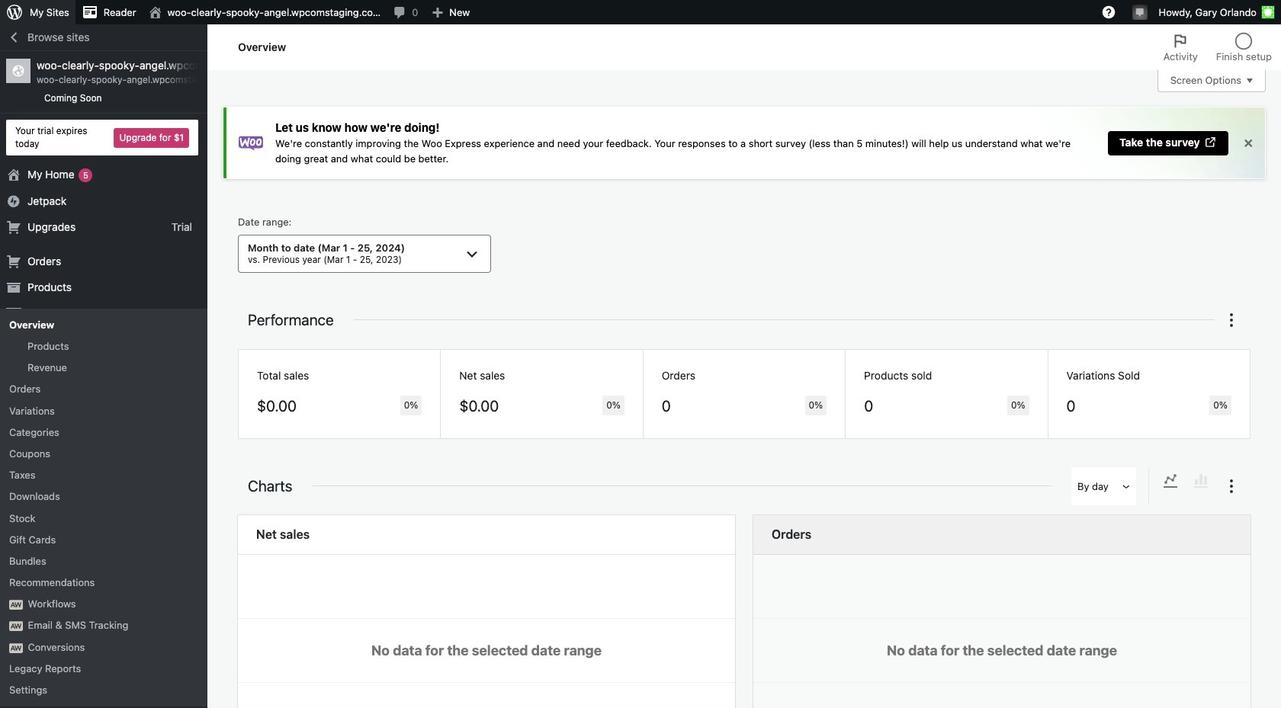 Task type: describe. For each thing, give the bounding box(es) containing it.
take the survey image
[[1205, 136, 1218, 149]]

notification image
[[1134, 5, 1146, 18]]

choose which charts to display image
[[1223, 477, 1241, 496]]

main menu navigation
[[0, 24, 208, 709]]

performance indicators menu
[[238, 349, 1251, 439]]

choose which analytics to display and the section name image
[[1223, 311, 1241, 329]]

3 automatewoo element from the top
[[9, 644, 23, 654]]

line chart image
[[1162, 472, 1180, 490]]



Task type: locate. For each thing, give the bounding box(es) containing it.
1 vertical spatial automatewoo element
[[9, 622, 23, 632]]

2 automatewoo element from the top
[[9, 622, 23, 632]]

toolbar navigation
[[0, 0, 1282, 27]]

1 automatewoo element from the top
[[9, 601, 23, 610]]

bar chart image
[[1192, 472, 1211, 490]]

2 vertical spatial automatewoo element
[[9, 644, 23, 654]]

automatewoo element
[[9, 601, 23, 610], [9, 622, 23, 632], [9, 644, 23, 654]]

0 vertical spatial automatewoo element
[[9, 601, 23, 610]]

menu bar
[[1150, 467, 1223, 505]]

tab list
[[1155, 24, 1282, 70]]



Task type: vqa. For each thing, say whether or not it's contained in the screenshot.
Bar chart image
yes



